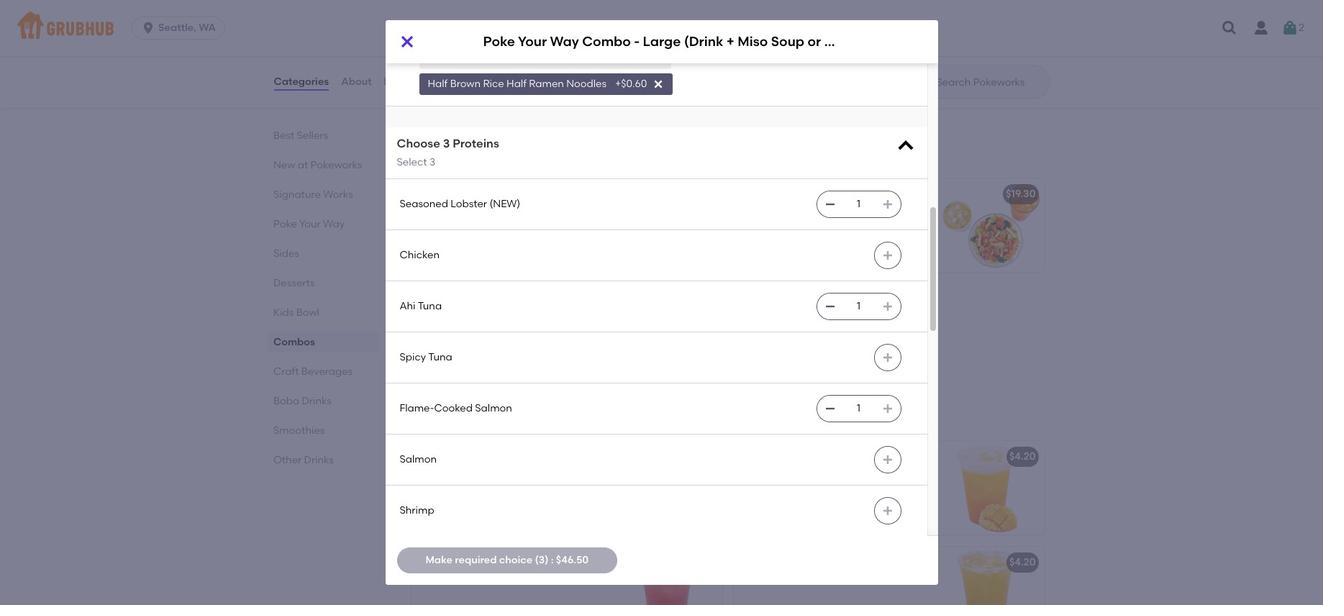 Task type: vqa. For each thing, say whether or not it's contained in the screenshot.
Grubhub+
no



Task type: describe. For each thing, give the bounding box(es) containing it.
flame-cooked salmon
[[400, 402, 512, 414]]

orange,
[[529, 66, 566, 78]]

rice for half brown rice half ramen noodles
[[483, 78, 504, 90]]

categories
[[274, 75, 329, 88]]

lilikoi
[[420, 451, 448, 463]]

2 horizontal spatial poke
[[483, 33, 515, 50]]

ramen for white
[[527, 52, 562, 64]]

2 horizontal spatial miso
[[738, 33, 768, 50]]

choose 3 proteins select 3
[[397, 137, 499, 168]]

lilikoi green tea image
[[937, 547, 1044, 605]]

2 vertical spatial way
[[471, 294, 492, 306]]

rice for half white rice half ramen noodles
[[481, 52, 502, 64]]

flame-
[[400, 402, 434, 414]]

signature works combo (drink + miso soup or kettle chips)
[[420, 188, 712, 200]]

spicy tuna
[[400, 351, 452, 363]]

1 vertical spatial combos
[[273, 336, 315, 348]]

1 horizontal spatial 3
[[443, 137, 450, 150]]

salad,
[[508, 81, 537, 93]]

ins, inside three proteins with your choice of mix ins, toppings, and flavor.
[[440, 329, 455, 341]]

three proteins with your choice of mix ins, toppings, and flavor.
[[420, 314, 584, 341]]

signature works combo (drink + miso soup or kettle chips) button
[[411, 179, 722, 272]]

new
[[273, 159, 295, 171]]

poke your way
[[273, 218, 344, 230]]

(3)
[[535, 554, 549, 566]]

2 vertical spatial soup
[[638, 294, 663, 306]]

best sellers
[[273, 130, 328, 142]]

up
[[761, 208, 774, 221]]

reviews button
[[383, 56, 425, 108]]

kids
[[273, 307, 294, 319]]

ramen for brown
[[529, 78, 564, 90]]

wonton
[[540, 81, 576, 93]]

about button
[[340, 56, 372, 108]]

(drink inside button
[[542, 188, 572, 200]]

poke your way combo - regular (drink + miso soup or kettle chips) image
[[937, 179, 1044, 272]]

and inside three proteins with your choice of mix ins, toppings, and flavor.
[[506, 329, 525, 341]]

1 horizontal spatial beverages
[[452, 407, 532, 425]]

cooked
[[434, 402, 473, 414]]

lilikoi lemonade
[[420, 451, 503, 463]]

noodles for half white rice half ramen noodles
[[564, 52, 605, 64]]

or inside button
[[636, 188, 646, 200]]

select
[[397, 156, 427, 168]]

$46.50
[[556, 554, 589, 566]]

0 vertical spatial craft beverages
[[273, 366, 352, 378]]

0 vertical spatial poke your way combo - large (drink + miso soup or kettle chips)
[[483, 33, 908, 50]]

choice inside the mix up to 2 proteins with your choice of base, mix-ins, toppings, and flavor.
[[885, 208, 918, 221]]

input item quantity number field for salmon
[[843, 396, 875, 422]]

kids bowl
[[273, 307, 319, 319]]

tofu
[[475, 52, 494, 64]]

2 vertical spatial chips)
[[709, 294, 742, 306]]

half white rice half ramen noodles
[[428, 52, 605, 64]]

with inside chicken or tofu with white rice, sweet corn, mandarin orange, edamame, surimi salad, wonton crisps, and pokeworks classic
[[497, 52, 517, 64]]

2 inside the mix up to 2 proteins with your choice of base, mix-ins, toppings, and flavor.
[[789, 208, 794, 221]]

salad
[[553, 26, 581, 38]]

$4.20 for lilikoi green tea image on the right
[[1009, 556, 1036, 569]]

soup inside button
[[608, 188, 634, 200]]

strawberry lemonade button
[[411, 547, 722, 605]]

$19.30
[[1006, 188, 1036, 200]]

+$0.60 for half white rice half ramen noodles
[[613, 52, 645, 64]]

1 vertical spatial poke
[[273, 218, 297, 230]]

classic
[[529, 95, 564, 108]]

seattle, wa
[[158, 22, 216, 34]]

strawberry
[[420, 556, 475, 569]]

:
[[551, 554, 554, 566]]

2 input item quantity number field from the top
[[843, 294, 875, 319]]

sides
[[273, 248, 299, 260]]

three
[[420, 314, 448, 326]]

to
[[776, 208, 786, 221]]

2 horizontal spatial your
[[518, 33, 547, 50]]

svg image inside seattle, wa button
[[141, 21, 156, 35]]

noodles for half brown rice half ramen noodles
[[566, 78, 607, 90]]

sweet
[[420, 66, 449, 78]]

poke your way combo - large (drink + miso soup or kettle chips) image
[[614, 284, 722, 378]]

seasoned lobster (new)
[[400, 198, 520, 210]]

new at pokeworks
[[273, 159, 362, 171]]

flavor. inside three proteins with your choice of mix ins, toppings, and flavor.
[[528, 329, 557, 341]]

0 vertical spatial combos
[[408, 145, 472, 163]]

0 horizontal spatial large
[[541, 294, 570, 306]]

0 vertical spatial way
[[550, 33, 579, 50]]

0 vertical spatial soup
[[771, 33, 805, 50]]

main navigation navigation
[[0, 0, 1323, 56]]

other drinks
[[273, 454, 333, 466]]

spicy
[[400, 351, 426, 363]]

desserts
[[273, 277, 314, 289]]

reviews
[[384, 75, 424, 88]]

rice,
[[548, 52, 569, 64]]

shrimp
[[400, 504, 434, 517]]

1 vertical spatial poke your way combo - large (drink + miso soup or kettle chips)
[[420, 294, 742, 306]]

works for signature works combo (drink + miso soup or kettle chips)
[[470, 188, 501, 200]]

mix-
[[783, 223, 805, 235]]

sellers
[[296, 130, 328, 142]]

+$0.60 for half ramen noodles half salad
[[589, 26, 621, 38]]

0 vertical spatial craft
[[273, 366, 299, 378]]

toppings, inside three proteins with your choice of mix ins, toppings, and flavor.
[[458, 329, 504, 341]]

1 horizontal spatial kettle
[[678, 294, 707, 306]]

tuna for ahi tuna
[[418, 300, 442, 312]]

signature for signature works
[[273, 189, 320, 201]]

white
[[519, 52, 546, 64]]

1 horizontal spatial -
[[634, 33, 640, 50]]

other
[[273, 454, 301, 466]]

and inside the mix up to 2 proteins with your choice of base, mix-ins, toppings, and flavor.
[[871, 223, 891, 235]]

lemonade for lilikoi lemonade
[[450, 451, 503, 463]]

+ inside button
[[575, 188, 581, 200]]

0 vertical spatial ramen
[[450, 26, 485, 38]]

2 vertical spatial combo
[[495, 294, 532, 306]]

mango lemonade image
[[937, 441, 1044, 535]]

toppings, inside the mix up to 2 proteins with your choice of base, mix-ins, toppings, and flavor.
[[823, 223, 869, 235]]

2 vertical spatial poke
[[420, 294, 444, 306]]

pokeworks inside chicken or tofu with white rice, sweet corn, mandarin orange, edamame, surimi salad, wonton crisps, and pokeworks classic
[[475, 95, 527, 108]]

2 button
[[1282, 15, 1305, 41]]

1 vertical spatial way
[[323, 218, 344, 230]]

0 horizontal spatial -
[[534, 294, 538, 306]]

mix
[[742, 208, 759, 221]]

$4.20 button for strawberry lemonade button
[[734, 547, 1044, 605]]

tuna for spicy tuna
[[428, 351, 452, 363]]

1 vertical spatial brown
[[450, 78, 481, 90]]

seattle, wa button
[[132, 17, 231, 40]]

chicken for chicken or tofu with white rice, sweet corn, mandarin orange, edamame, surimi salad, wonton crisps, and pokeworks classic
[[420, 52, 460, 64]]

half white rice half brown rice
[[660, 26, 814, 38]]

1 horizontal spatial large
[[643, 33, 681, 50]]

works for signature works
[[323, 189, 353, 201]]

at
[[297, 159, 308, 171]]

ahi tuna
[[400, 300, 442, 312]]

drinks for boba drinks
[[301, 395, 331, 407]]

1 vertical spatial craft beverages
[[408, 407, 532, 425]]

1 vertical spatial 3
[[430, 156, 435, 168]]

surimi
[[476, 81, 505, 93]]

0 vertical spatial beverages
[[301, 366, 352, 378]]

1 horizontal spatial salmon
[[475, 402, 512, 414]]

make
[[426, 554, 453, 566]]

bowl
[[296, 307, 319, 319]]

smoothies
[[273, 425, 324, 437]]

proteins inside three proteins with your choice of mix ins, toppings, and flavor.
[[450, 314, 490, 326]]

2 vertical spatial your
[[446, 294, 468, 306]]

input item quantity number field for (new)
[[843, 191, 875, 217]]



Task type: locate. For each thing, give the bounding box(es) containing it.
signature
[[420, 188, 468, 200], [273, 189, 320, 201]]

0 vertical spatial brown
[[760, 26, 790, 38]]

lemonade
[[450, 451, 503, 463], [477, 556, 530, 569]]

1 vertical spatial kettle
[[649, 188, 678, 200]]

tuna down mix
[[428, 351, 452, 363]]

salmon up "shrimp" at the bottom of the page
[[400, 453, 437, 465]]

0 vertical spatial 2
[[1299, 21, 1305, 34]]

(new)
[[490, 198, 520, 210]]

3 right choose on the left of the page
[[443, 137, 450, 150]]

your inside three proteins with your choice of mix ins, toppings, and flavor.
[[515, 314, 536, 326]]

noodles up half white rice half ramen noodles
[[488, 26, 528, 38]]

required
[[455, 554, 497, 566]]

0 vertical spatial drinks
[[301, 395, 331, 407]]

with
[[497, 52, 517, 64], [839, 208, 859, 221], [492, 314, 513, 326]]

ins, right base,
[[805, 223, 821, 235]]

1 vertical spatial with
[[839, 208, 859, 221]]

lemonade inside strawberry lemonade button
[[477, 556, 530, 569]]

1 horizontal spatial your
[[862, 208, 883, 221]]

ramen up tofu
[[450, 26, 485, 38]]

white for half white rice half ramen noodles
[[450, 52, 479, 64]]

3 input item quantity number field from the top
[[843, 396, 875, 422]]

mix up to 2 proteins with your choice of base, mix-ins, toppings, and flavor.
[[742, 208, 918, 250]]

0 vertical spatial salmon
[[475, 402, 512, 414]]

0 vertical spatial 3
[[443, 137, 450, 150]]

choose
[[397, 137, 440, 150]]

poke up sides
[[273, 218, 297, 230]]

1 horizontal spatial your
[[446, 294, 468, 306]]

categories button
[[273, 56, 330, 108]]

0 vertical spatial chips)
[[866, 33, 908, 50]]

0 vertical spatial noodles
[[488, 26, 528, 38]]

boba drinks
[[273, 395, 331, 407]]

0 horizontal spatial your
[[299, 218, 320, 230]]

boba
[[273, 395, 299, 407]]

signature down choose 3 proteins select 3
[[420, 188, 468, 200]]

0 vertical spatial -
[[634, 33, 640, 50]]

1 vertical spatial craft
[[408, 407, 448, 425]]

lilikoi lemonade button
[[411, 441, 722, 535]]

combo right "salad"
[[582, 33, 631, 50]]

combo up three proteins with your choice of mix ins, toppings, and flavor.
[[495, 294, 532, 306]]

0 horizontal spatial proteins
[[450, 314, 490, 326]]

mix
[[420, 329, 437, 341]]

lobster
[[451, 198, 487, 210]]

drinks for other drinks
[[304, 454, 333, 466]]

2 $4.20 from the top
[[1009, 556, 1036, 569]]

works inside button
[[470, 188, 501, 200]]

$7.80
[[685, 31, 710, 43]]

1 vertical spatial 2
[[789, 208, 794, 221]]

soup
[[771, 33, 805, 50], [608, 188, 634, 200], [638, 294, 663, 306]]

pokeworks right 'at'
[[310, 159, 362, 171]]

1 vertical spatial drinks
[[304, 454, 333, 466]]

your down "signature works"
[[299, 218, 320, 230]]

$4.20 for mango lemonade image
[[1009, 451, 1036, 463]]

or
[[808, 33, 821, 50], [462, 52, 472, 64], [636, 188, 646, 200], [665, 294, 676, 306]]

0 horizontal spatial flavor.
[[528, 329, 557, 341]]

signature for signature works combo (drink + miso soup or kettle chips)
[[420, 188, 468, 200]]

craft up boba
[[273, 366, 299, 378]]

toppings, right mix-
[[823, 223, 869, 235]]

poke your way combo - large (drink + miso soup or kettle chips)
[[483, 33, 908, 50], [420, 294, 742, 306]]

works down proteins
[[470, 188, 501, 200]]

beverages
[[301, 366, 352, 378], [452, 407, 532, 425]]

works down new at pokeworks
[[323, 189, 353, 201]]

noodles down "salad"
[[564, 52, 605, 64]]

of inside three proteins with your choice of mix ins, toppings, and flavor.
[[574, 314, 584, 326]]

combos down kids bowl
[[273, 336, 315, 348]]

best
[[273, 130, 294, 142]]

lemonade right lilikoi
[[450, 451, 503, 463]]

large left '$7.80' on the top of the page
[[643, 33, 681, 50]]

ins, right mix
[[440, 329, 455, 341]]

signature inside button
[[420, 188, 468, 200]]

chips) inside button
[[680, 188, 712, 200]]

+$0.60 right "salad"
[[589, 26, 621, 38]]

kids bowl image
[[614, 22, 722, 115]]

ramen
[[450, 26, 485, 38], [527, 52, 562, 64], [529, 78, 564, 90]]

poke up tofu
[[483, 33, 515, 50]]

your up three
[[446, 294, 468, 306]]

0 horizontal spatial poke
[[273, 218, 297, 230]]

toppings,
[[823, 223, 869, 235], [458, 329, 504, 341]]

drinks
[[301, 395, 331, 407], [304, 454, 333, 466]]

1 vertical spatial lemonade
[[477, 556, 530, 569]]

1 vertical spatial noodles
[[564, 52, 605, 64]]

way down "signature works"
[[323, 218, 344, 230]]

and
[[453, 95, 473, 108], [871, 223, 891, 235], [506, 329, 525, 341]]

0 horizontal spatial 2
[[789, 208, 794, 221]]

your
[[518, 33, 547, 50], [299, 218, 320, 230], [446, 294, 468, 306]]

choice inside three proteins with your choice of mix ins, toppings, and flavor.
[[539, 314, 572, 326]]

with right to
[[839, 208, 859, 221]]

with inside three proteins with your choice of mix ins, toppings, and flavor.
[[492, 314, 513, 326]]

+$0.60 for half brown rice half ramen noodles
[[615, 78, 647, 90]]

1 vertical spatial ramen
[[527, 52, 562, 64]]

way up 'rice,'
[[550, 33, 579, 50]]

1 horizontal spatial brown
[[760, 26, 790, 38]]

0 vertical spatial your
[[862, 208, 883, 221]]

1 $4.20 from the top
[[1009, 451, 1036, 463]]

3 right select
[[430, 156, 435, 168]]

proteins
[[453, 137, 499, 150]]

2 $4.20 button from the top
[[734, 547, 1044, 605]]

white for half white rice half brown rice
[[683, 26, 711, 38]]

lemonade inside lilikoi lemonade button
[[450, 451, 503, 463]]

combo
[[582, 33, 631, 50], [503, 188, 540, 200], [495, 294, 532, 306]]

0 horizontal spatial and
[[453, 95, 473, 108]]

0 horizontal spatial craft beverages
[[273, 366, 352, 378]]

0 horizontal spatial ins,
[[440, 329, 455, 341]]

1 vertical spatial salmon
[[400, 453, 437, 465]]

seattle,
[[158, 22, 196, 34]]

1 horizontal spatial craft beverages
[[408, 407, 532, 425]]

2 horizontal spatial soup
[[771, 33, 805, 50]]

proteins inside the mix up to 2 proteins with your choice of base, mix-ins, toppings, and flavor.
[[797, 208, 836, 221]]

ramen up orange,
[[527, 52, 562, 64]]

0 vertical spatial chicken
[[420, 52, 460, 64]]

way
[[550, 33, 579, 50], [323, 218, 344, 230], [471, 294, 492, 306]]

2
[[1299, 21, 1305, 34], [789, 208, 794, 221]]

signature works combo (drink + miso soup or kettle chips) image
[[614, 179, 722, 272]]

strawberry lemonade
[[420, 556, 530, 569]]

beverages up boba drinks
[[301, 366, 352, 378]]

0 horizontal spatial brown
[[450, 78, 481, 90]]

strawberry lemonade image
[[614, 547, 722, 605]]

0 vertical spatial white
[[683, 26, 711, 38]]

and inside chicken or tofu with white rice, sweet corn, mandarin orange, edamame, surimi salad, wonton crisps, and pokeworks classic
[[453, 95, 473, 108]]

proteins right three
[[450, 314, 490, 326]]

2 vertical spatial with
[[492, 314, 513, 326]]

proteins
[[797, 208, 836, 221], [450, 314, 490, 326]]

drinks right boba
[[301, 395, 331, 407]]

0 vertical spatial tuna
[[418, 300, 442, 312]]

make required choice (3) : $46.50
[[426, 554, 589, 566]]

1 horizontal spatial choice
[[539, 314, 572, 326]]

ins, inside the mix up to 2 proteins with your choice of base, mix-ins, toppings, and flavor.
[[805, 223, 821, 235]]

poke up three
[[420, 294, 444, 306]]

lemonade left (3)
[[477, 556, 530, 569]]

$4.20 button for lilikoi lemonade button
[[734, 441, 1044, 535]]

corn,
[[451, 66, 476, 78]]

svg image inside 2 button
[[1282, 19, 1299, 37]]

chicken inside chicken or tofu with white rice, sweet corn, mandarin orange, edamame, surimi salad, wonton crisps, and pokeworks classic
[[420, 52, 460, 64]]

noodles
[[488, 26, 528, 38], [564, 52, 605, 64], [566, 78, 607, 90]]

0 vertical spatial choice
[[885, 208, 918, 221]]

craft up lilikoi
[[408, 407, 448, 425]]

toppings, right mix
[[458, 329, 504, 341]]

with inside the mix up to 2 proteins with your choice of base, mix-ins, toppings, and flavor.
[[839, 208, 859, 221]]

signature down 'at'
[[273, 189, 320, 201]]

lemonade for strawberry lemonade
[[477, 556, 530, 569]]

half ramen noodles half salad
[[428, 26, 581, 38]]

salmon right cooked
[[475, 402, 512, 414]]

- up three proteins with your choice of mix ins, toppings, and flavor.
[[534, 294, 538, 306]]

2 vertical spatial ramen
[[529, 78, 564, 90]]

2 vertical spatial kettle
[[678, 294, 707, 306]]

kettle
[[824, 33, 863, 50], [649, 188, 678, 200], [678, 294, 707, 306]]

half brown rice half ramen noodles
[[428, 78, 607, 90]]

crisps,
[[420, 95, 451, 108]]

Search Pokeworks search field
[[935, 76, 1045, 89]]

+$0.60 down the main navigation navigation
[[615, 78, 647, 90]]

0 vertical spatial (drink
[[684, 33, 723, 50]]

lilikoi lemonade image
[[614, 441, 722, 535]]

1 vertical spatial $4.20
[[1009, 556, 1036, 569]]

flavor.
[[742, 238, 772, 250], [528, 329, 557, 341]]

chips)
[[866, 33, 908, 50], [680, 188, 712, 200], [709, 294, 742, 306]]

miso
[[738, 33, 768, 50], [583, 188, 606, 200], [613, 294, 635, 306]]

1 horizontal spatial soup
[[638, 294, 663, 306]]

your up the white
[[518, 33, 547, 50]]

with right three
[[492, 314, 513, 326]]

0 vertical spatial $4.20
[[1009, 451, 1036, 463]]

$4.20
[[1009, 451, 1036, 463], [1009, 556, 1036, 569]]

1 horizontal spatial of
[[742, 223, 752, 235]]

combo right lobster
[[503, 188, 540, 200]]

seasoned
[[400, 198, 448, 210]]

0 vertical spatial flavor.
[[742, 238, 772, 250]]

2 vertical spatial noodles
[[566, 78, 607, 90]]

1 horizontal spatial poke
[[420, 294, 444, 306]]

with up mandarin
[[497, 52, 517, 64]]

wa
[[199, 22, 216, 34]]

search icon image
[[914, 73, 931, 91]]

poke
[[483, 33, 515, 50], [273, 218, 297, 230], [420, 294, 444, 306]]

rice for half white rice half brown rice
[[714, 26, 735, 38]]

tuna up three
[[418, 300, 442, 312]]

2 vertical spatial +$0.60
[[615, 78, 647, 90]]

flavor. inside the mix up to 2 proteins with your choice of base, mix-ins, toppings, and flavor.
[[742, 238, 772, 250]]

ahi
[[400, 300, 416, 312]]

craft beverages up boba drinks
[[273, 366, 352, 378]]

or inside chicken or tofu with white rice, sweet corn, mandarin orange, edamame, surimi salad, wonton crisps, and pokeworks classic
[[462, 52, 472, 64]]

combo inside button
[[503, 188, 540, 200]]

0 horizontal spatial way
[[323, 218, 344, 230]]

chicken
[[420, 52, 460, 64], [400, 249, 440, 261]]

1 $4.20 button from the top
[[734, 441, 1044, 535]]

pokeworks down surimi
[[475, 95, 527, 108]]

0 vertical spatial and
[[453, 95, 473, 108]]

1 horizontal spatial way
[[471, 294, 492, 306]]

chicken up sweet
[[420, 52, 460, 64]]

2 vertical spatial choice
[[499, 554, 533, 566]]

0 horizontal spatial works
[[323, 189, 353, 201]]

2 inside 2 button
[[1299, 21, 1305, 34]]

chicken or tofu with white rice, sweet corn, mandarin orange, edamame, surimi salad, wonton crisps, and pokeworks classic
[[420, 52, 576, 108]]

0 vertical spatial miso
[[738, 33, 768, 50]]

noodles down 'rice,'
[[566, 78, 607, 90]]

mandarin
[[478, 66, 526, 78]]

svg image
[[1221, 19, 1238, 37], [141, 21, 156, 35], [398, 33, 416, 50], [651, 53, 662, 64], [653, 79, 664, 90], [896, 136, 916, 156], [882, 301, 893, 312], [824, 403, 836, 414], [882, 403, 893, 414], [882, 505, 893, 517]]

1 horizontal spatial combos
[[408, 145, 472, 163]]

-
[[634, 33, 640, 50], [534, 294, 538, 306]]

0 vertical spatial kettle
[[824, 33, 863, 50]]

2 horizontal spatial way
[[550, 33, 579, 50]]

1 horizontal spatial works
[[470, 188, 501, 200]]

0 horizontal spatial combos
[[273, 336, 315, 348]]

+
[[710, 31, 716, 43], [727, 33, 735, 50], [575, 188, 581, 200], [604, 294, 610, 306]]

drinks right other on the left of page
[[304, 454, 333, 466]]

your inside the mix up to 2 proteins with your choice of base, mix-ins, toppings, and flavor.
[[862, 208, 883, 221]]

3
[[443, 137, 450, 150], [430, 156, 435, 168]]

beverages up lilikoi lemonade at the bottom left
[[452, 407, 532, 425]]

of inside the mix up to 2 proteins with your choice of base, mix-ins, toppings, and flavor.
[[742, 223, 752, 235]]

craft
[[273, 366, 299, 378], [408, 407, 448, 425]]

1 vertical spatial of
[[574, 314, 584, 326]]

1 horizontal spatial white
[[683, 26, 711, 38]]

0 vertical spatial proteins
[[797, 208, 836, 221]]

1 vertical spatial miso
[[583, 188, 606, 200]]

$7.80 +
[[685, 31, 716, 43]]

0 vertical spatial ins,
[[805, 223, 821, 235]]

0 horizontal spatial pokeworks
[[310, 159, 362, 171]]

2 vertical spatial miso
[[613, 294, 635, 306]]

1 input item quantity number field from the top
[[843, 191, 875, 217]]

signature works
[[273, 189, 353, 201]]

svg image
[[1282, 19, 1299, 37], [627, 27, 639, 38], [824, 199, 836, 210], [882, 199, 893, 210], [882, 250, 893, 261], [824, 301, 836, 312], [882, 352, 893, 363], [882, 454, 893, 466]]

large
[[643, 33, 681, 50], [541, 294, 570, 306]]

0 vertical spatial combo
[[582, 33, 631, 50]]

0 horizontal spatial choice
[[499, 554, 533, 566]]

combos up seasoned
[[408, 145, 472, 163]]

1 vertical spatial your
[[299, 218, 320, 230]]

proteins up mix-
[[797, 208, 836, 221]]

1 vertical spatial -
[[534, 294, 538, 306]]

0 vertical spatial pokeworks
[[475, 95, 527, 108]]

+$0.60 right 'rice,'
[[613, 52, 645, 64]]

ramen up classic
[[529, 78, 564, 90]]

1 horizontal spatial and
[[506, 329, 525, 341]]

1 vertical spatial and
[[871, 223, 891, 235]]

1 horizontal spatial signature
[[420, 188, 468, 200]]

chicken for chicken
[[400, 249, 440, 261]]

chicken up ahi tuna
[[400, 249, 440, 261]]

0 vertical spatial of
[[742, 223, 752, 235]]

0 horizontal spatial kettle
[[649, 188, 678, 200]]

1 horizontal spatial proteins
[[797, 208, 836, 221]]

edamame,
[[420, 81, 474, 93]]

0 horizontal spatial salmon
[[400, 453, 437, 465]]

1 horizontal spatial craft
[[408, 407, 448, 425]]

1 vertical spatial white
[[450, 52, 479, 64]]

large up three proteins with your choice of mix ins, toppings, and flavor.
[[541, 294, 570, 306]]

2 vertical spatial (drink
[[572, 294, 602, 306]]

base,
[[754, 223, 781, 235]]

miso inside button
[[583, 188, 606, 200]]

1 vertical spatial toppings,
[[458, 329, 504, 341]]

craft beverages up lilikoi lemonade at the bottom left
[[408, 407, 532, 425]]

1 vertical spatial input item quantity number field
[[843, 294, 875, 319]]

way up three proteins with your choice of mix ins, toppings, and flavor.
[[471, 294, 492, 306]]

brown
[[760, 26, 790, 38], [450, 78, 481, 90]]

about
[[341, 75, 372, 88]]

0 vertical spatial +$0.60
[[589, 26, 621, 38]]

- left '$7.80' on the top of the page
[[634, 33, 640, 50]]

kettle inside button
[[649, 188, 678, 200]]

Input item quantity number field
[[843, 191, 875, 217], [843, 294, 875, 319], [843, 396, 875, 422]]



